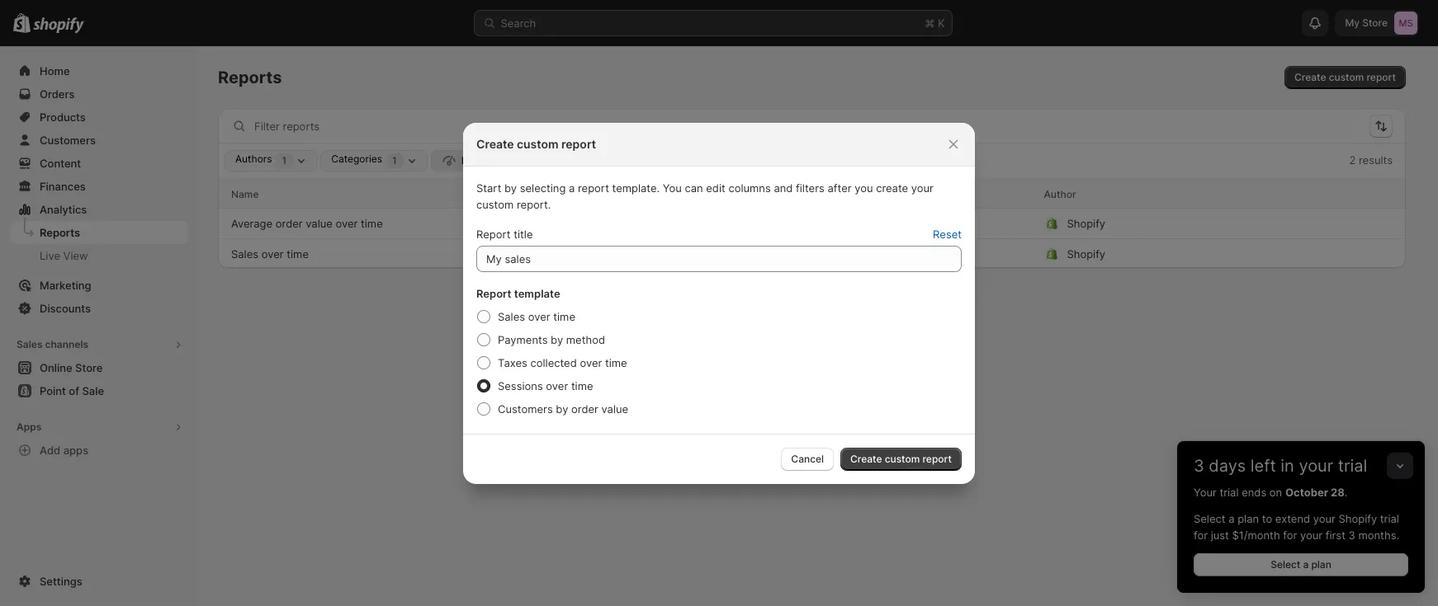 Task type: describe. For each thing, give the bounding box(es) containing it.
reports link
[[10, 221, 188, 244]]

collected
[[530, 356, 577, 369]]

report.
[[517, 198, 551, 211]]

start by selecting a report template. you can edit columns and filters after you create your custom report.
[[476, 181, 934, 211]]

sales cell
[[708, 241, 863, 267]]

author
[[1044, 188, 1076, 200]]

author button
[[1044, 186, 1076, 202]]

your inside start by selecting a report template. you can edit columns and filters after you create your custom report.
[[911, 181, 934, 194]]

create
[[876, 181, 908, 194]]

name button
[[231, 186, 259, 202]]

category button
[[708, 186, 752, 202]]

name
[[231, 188, 259, 200]]

settings link
[[10, 571, 188, 594]]

home link
[[10, 59, 188, 83]]

create custom report for the top create custom report "button"
[[1295, 71, 1396, 83]]

2 shopify cell from the top
[[1044, 241, 1353, 267]]

0 vertical spatial shopify
[[1067, 217, 1106, 230]]

reports inside "link"
[[40, 226, 80, 239]]

create custom report button inside dialog
[[840, 448, 962, 471]]

sales over time inside row
[[231, 247, 309, 260]]

in
[[1281, 457, 1294, 476]]

method
[[566, 333, 605, 346]]

2
[[1349, 154, 1356, 167]]

a for select a plan to extend your shopify trial for just $1/month for your first 3 months.
[[1229, 513, 1235, 526]]

to
[[1262, 513, 1272, 526]]

available
[[522, 154, 563, 167]]

after
[[828, 181, 852, 194]]

last viewed
[[876, 188, 933, 200]]

report title
[[476, 227, 533, 241]]

list of reports table
[[218, 179, 1406, 268]]

your inside 3 days left in your trial dropdown button
[[1299, 457, 1334, 476]]

sessions over time
[[498, 379, 593, 393]]

payments by method
[[498, 333, 605, 346]]

row containing name
[[218, 179, 1406, 209]]

time inside average order value over time link
[[361, 217, 383, 230]]

3 inside select a plan to extend your shopify trial for just $1/month for your first 3 months.
[[1349, 529, 1356, 542]]

selecting
[[520, 181, 566, 194]]

customers by order value
[[498, 402, 628, 416]]

average order value over time
[[231, 217, 383, 230]]

just
[[1211, 529, 1229, 542]]

average
[[231, 217, 273, 230]]

.
[[1345, 486, 1348, 500]]

first
[[1326, 529, 1346, 542]]

value inside create custom report dialog
[[602, 402, 628, 416]]

0 horizontal spatial create
[[476, 137, 514, 151]]

title
[[514, 227, 533, 241]]

you
[[663, 181, 682, 194]]

edit
[[706, 181, 726, 194]]

you
[[855, 181, 873, 194]]

home
[[40, 64, 70, 78]]

select for select a plan
[[1271, 559, 1301, 571]]

sales over time link
[[231, 246, 309, 262]]

a inside start by selecting a report template. you can edit columns and filters after you create your custom report.
[[569, 181, 575, 194]]

filters
[[796, 181, 825, 194]]

your left first
[[1300, 529, 1323, 542]]

3 days left in your trial
[[1194, 457, 1367, 476]]

your
[[1194, 486, 1217, 500]]

1 vertical spatial trial
[[1220, 486, 1239, 500]]

can
[[685, 181, 703, 194]]

reset button
[[923, 223, 972, 246]]

october
[[1285, 486, 1328, 500]]

taxes collected over time
[[498, 356, 627, 369]]

sales inside create custom report dialog
[[498, 310, 525, 323]]

start
[[476, 181, 501, 194]]

cancel
[[791, 453, 824, 465]]

last
[[876, 188, 896, 200]]

results
[[1359, 154, 1393, 167]]

1 horizontal spatial create
[[850, 453, 882, 465]]

left
[[1251, 457, 1276, 476]]

Report title text field
[[476, 246, 962, 272]]

row containing average order value over time
[[218, 209, 1406, 239]]

and
[[774, 181, 793, 194]]

cancel button
[[781, 448, 834, 471]]

add
[[40, 444, 60, 457]]

viewed
[[899, 188, 933, 200]]

your up first
[[1313, 513, 1336, 526]]

benchmarks
[[461, 154, 519, 167]]

analytics
[[40, 203, 87, 216]]

3 days left in your trial element
[[1177, 485, 1425, 594]]

⌘ k
[[925, 17, 945, 30]]

2 for from the left
[[1283, 529, 1297, 542]]

search
[[501, 17, 536, 30]]



Task type: locate. For each thing, give the bounding box(es) containing it.
select up just
[[1194, 513, 1226, 526]]

2 horizontal spatial create custom report
[[1295, 71, 1396, 83]]

report for report title
[[476, 227, 511, 241]]

a up just
[[1229, 513, 1235, 526]]

1 vertical spatial cell
[[876, 241, 1031, 267]]

1 vertical spatial shopify cell
[[1044, 241, 1353, 267]]

0 vertical spatial plan
[[1238, 513, 1259, 526]]

order down sessions over time at the bottom of page
[[571, 402, 599, 416]]

row
[[218, 179, 1406, 209], [218, 209, 1406, 239], [218, 239, 1406, 268]]

2 report from the top
[[476, 287, 512, 300]]

template.
[[612, 181, 660, 194]]

report
[[476, 227, 511, 241], [476, 287, 512, 300]]

shopify inside select a plan to extend your shopify trial for just $1/month for your first 3 months.
[[1339, 513, 1377, 526]]

columns
[[729, 181, 771, 194]]

1 vertical spatial value
[[602, 402, 628, 416]]

3 days left in your trial button
[[1177, 442, 1425, 476]]

0 vertical spatial cell
[[876, 211, 1031, 237]]

a down select a plan to extend your shopify trial for just $1/month for your first 3 months.
[[1303, 559, 1309, 571]]

0 horizontal spatial select
[[1194, 513, 1226, 526]]

report inside start by selecting a report template. you can edit columns and filters after you create your custom report.
[[578, 181, 609, 194]]

reports
[[218, 68, 282, 88], [40, 226, 80, 239]]

0 vertical spatial order
[[276, 217, 303, 230]]

2 vertical spatial create custom report
[[850, 453, 952, 465]]

time inside sales over time link
[[287, 247, 309, 260]]

1 vertical spatial select
[[1271, 559, 1301, 571]]

sessions
[[498, 379, 543, 393]]

1 shopify cell from the top
[[1044, 211, 1353, 237]]

average order value over time link
[[231, 215, 383, 232]]

ends
[[1242, 486, 1267, 500]]

apps button
[[10, 416, 188, 439]]

sales down report template
[[498, 310, 525, 323]]

2 results
[[1349, 154, 1393, 167]]

1 vertical spatial create custom report button
[[840, 448, 962, 471]]

0 horizontal spatial trial
[[1220, 486, 1239, 500]]

2 horizontal spatial create
[[1295, 71, 1326, 83]]

sales over time down average
[[231, 247, 309, 260]]

create custom report dialog
[[0, 123, 1438, 484]]

select
[[1194, 513, 1226, 526], [1271, 559, 1301, 571]]

2 row from the top
[[218, 209, 1406, 239]]

0 vertical spatial reports
[[218, 68, 282, 88]]

sales over time
[[231, 247, 309, 260], [498, 310, 575, 323]]

benchmarks available button
[[431, 150, 570, 172]]

for down the extend
[[1283, 529, 1297, 542]]

3 inside 3 days left in your trial dropdown button
[[1194, 457, 1204, 476]]

0 vertical spatial report
[[476, 227, 511, 241]]

1 horizontal spatial 3
[[1349, 529, 1356, 542]]

0 horizontal spatial plan
[[1238, 513, 1259, 526]]

0 vertical spatial select
[[1194, 513, 1226, 526]]

add apps
[[40, 444, 88, 457]]

by right start
[[504, 181, 517, 194]]

1 horizontal spatial reports
[[218, 68, 282, 88]]

select a plan to extend your shopify trial for just $1/month for your first 3 months.
[[1194, 513, 1399, 542]]

shopify cell
[[1044, 211, 1353, 237], [1044, 241, 1353, 267]]

sales over time inside create custom report dialog
[[498, 310, 575, 323]]

a for select a plan
[[1303, 559, 1309, 571]]

0 vertical spatial 3
[[1194, 457, 1204, 476]]

report left template
[[476, 287, 512, 300]]

live view link
[[10, 244, 188, 268]]

1 cell from the top
[[876, 211, 1031, 237]]

sales over time down template
[[498, 310, 575, 323]]

0 vertical spatial sales over time
[[231, 247, 309, 260]]

0 vertical spatial trial
[[1338, 457, 1367, 476]]

apps
[[63, 444, 88, 457]]

select inside select a plan to extend your shopify trial for just $1/month for your first 3 months.
[[1194, 513, 1226, 526]]

1 vertical spatial create custom report
[[476, 137, 596, 151]]

your right create
[[911, 181, 934, 194]]

0 vertical spatial value
[[306, 217, 333, 230]]

by inside start by selecting a report template. you can edit columns and filters after you create your custom report.
[[504, 181, 517, 194]]

1 horizontal spatial order
[[571, 402, 599, 416]]

discounts
[[40, 302, 91, 315]]

by for payments
[[551, 333, 563, 346]]

sales left channels
[[17, 339, 43, 351]]

0 horizontal spatial sales over time
[[231, 247, 309, 260]]

reset
[[933, 227, 962, 241]]

row containing sales over time
[[218, 239, 1406, 268]]

1 vertical spatial a
[[1229, 513, 1235, 526]]

create custom report for create custom report "button" within dialog
[[850, 453, 952, 465]]

analytics link
[[10, 198, 188, 221]]

0 horizontal spatial create custom report
[[476, 137, 596, 151]]

2 vertical spatial trial
[[1380, 513, 1399, 526]]

for left just
[[1194, 529, 1208, 542]]

1 for from the left
[[1194, 529, 1208, 542]]

0 horizontal spatial a
[[569, 181, 575, 194]]

2 vertical spatial by
[[556, 402, 568, 416]]

1 vertical spatial create
[[476, 137, 514, 151]]

1 horizontal spatial a
[[1229, 513, 1235, 526]]

1 horizontal spatial trial
[[1338, 457, 1367, 476]]

0 horizontal spatial reports
[[40, 226, 80, 239]]

trial up .
[[1338, 457, 1367, 476]]

on
[[1270, 486, 1282, 500]]

by
[[504, 181, 517, 194], [551, 333, 563, 346], [556, 402, 568, 416]]

trial up the months.
[[1380, 513, 1399, 526]]

by for customers
[[556, 402, 568, 416]]

sales inside 'cell'
[[715, 247, 742, 260]]

months.
[[1359, 529, 1399, 542]]

1 vertical spatial sales over time
[[498, 310, 575, 323]]

a inside select a plan to extend your shopify trial for just $1/month for your first 3 months.
[[1229, 513, 1235, 526]]

2 horizontal spatial trial
[[1380, 513, 1399, 526]]

by up collected
[[551, 333, 563, 346]]

report left title
[[476, 227, 511, 241]]

1 vertical spatial reports
[[40, 226, 80, 239]]

report for report template
[[476, 287, 512, 300]]

2 cell from the top
[[876, 241, 1031, 267]]

select down select a plan to extend your shopify trial for just $1/month for your first 3 months.
[[1271, 559, 1301, 571]]

category
[[708, 188, 752, 200]]

a right 'selecting'
[[569, 181, 575, 194]]

order up sales over time link
[[276, 217, 303, 230]]

3 up your
[[1194, 457, 1204, 476]]

2 vertical spatial create
[[850, 453, 882, 465]]

28
[[1331, 486, 1345, 500]]

plan down first
[[1311, 559, 1332, 571]]

customers
[[498, 402, 553, 416]]

0 horizontal spatial create custom report button
[[840, 448, 962, 471]]

cell
[[876, 211, 1031, 237], [876, 241, 1031, 267]]

custom
[[1329, 71, 1364, 83], [517, 137, 559, 151], [476, 198, 514, 211], [885, 453, 920, 465]]

live view
[[40, 249, 88, 263]]

plan for select a plan
[[1311, 559, 1332, 571]]

0 horizontal spatial value
[[306, 217, 333, 230]]

custom inside start by selecting a report template. you can edit columns and filters after you create your custom report.
[[476, 198, 514, 211]]

0 vertical spatial by
[[504, 181, 517, 194]]

3
[[1194, 457, 1204, 476], [1349, 529, 1356, 542]]

last viewed button
[[876, 182, 945, 206]]

2 vertical spatial a
[[1303, 559, 1309, 571]]

report template
[[476, 287, 560, 300]]

trial inside select a plan to extend your shopify trial for just $1/month for your first 3 months.
[[1380, 513, 1399, 526]]

3 right first
[[1349, 529, 1356, 542]]

live
[[40, 249, 60, 263]]

k
[[938, 17, 945, 30]]

your trial ends on october 28 .
[[1194, 486, 1348, 500]]

⌘
[[925, 17, 935, 30]]

0 vertical spatial create custom report button
[[1285, 66, 1406, 89]]

1 vertical spatial plan
[[1311, 559, 1332, 571]]

1 horizontal spatial plan
[[1311, 559, 1332, 571]]

0 vertical spatial create custom report
[[1295, 71, 1396, 83]]

order inside create custom report dialog
[[571, 402, 599, 416]]

select for select a plan to extend your shopify trial for just $1/month for your first 3 months.
[[1194, 513, 1226, 526]]

report
[[1367, 71, 1396, 83], [561, 137, 596, 151], [578, 181, 609, 194], [923, 453, 952, 465]]

1 horizontal spatial create custom report button
[[1285, 66, 1406, 89]]

add apps button
[[10, 439, 188, 462]]

0 horizontal spatial order
[[276, 217, 303, 230]]

sales channels button
[[10, 334, 188, 357]]

1 vertical spatial order
[[571, 402, 599, 416]]

2 horizontal spatial a
[[1303, 559, 1309, 571]]

trial inside dropdown button
[[1338, 457, 1367, 476]]

1 horizontal spatial sales over time
[[498, 310, 575, 323]]

0 horizontal spatial 3
[[1194, 457, 1204, 476]]

sales inside button
[[17, 339, 43, 351]]

discounts link
[[10, 297, 188, 320]]

sales down average
[[231, 247, 258, 260]]

days
[[1209, 457, 1246, 476]]

1 horizontal spatial value
[[602, 402, 628, 416]]

shopify image
[[33, 17, 84, 34]]

trial
[[1338, 457, 1367, 476], [1220, 486, 1239, 500], [1380, 513, 1399, 526]]

plan
[[1238, 513, 1259, 526], [1311, 559, 1332, 571]]

your up october
[[1299, 457, 1334, 476]]

0 vertical spatial shopify cell
[[1044, 211, 1353, 237]]

plan for select a plan to extend your shopify trial for just $1/month for your first 3 months.
[[1238, 513, 1259, 526]]

plan inside select a plan to extend your shopify trial for just $1/month for your first 3 months.
[[1238, 513, 1259, 526]]

settings
[[40, 575, 82, 589]]

1 horizontal spatial select
[[1271, 559, 1301, 571]]

1 vertical spatial shopify
[[1067, 247, 1106, 260]]

taxes
[[498, 356, 527, 369]]

value up sales over time link
[[306, 217, 333, 230]]

0 vertical spatial a
[[569, 181, 575, 194]]

channels
[[45, 339, 88, 351]]

apps
[[17, 421, 42, 433]]

value
[[306, 217, 333, 230], [602, 402, 628, 416]]

sales channels
[[17, 339, 88, 351]]

select a plan link
[[1194, 554, 1409, 577]]

value down the taxes collected over time
[[602, 402, 628, 416]]

select a plan
[[1271, 559, 1332, 571]]

sales down category button
[[715, 247, 742, 260]]

trial right your
[[1220, 486, 1239, 500]]

1 horizontal spatial create custom report
[[850, 453, 952, 465]]

order inside the list of reports table
[[276, 217, 303, 230]]

create
[[1295, 71, 1326, 83], [476, 137, 514, 151], [850, 453, 882, 465]]

1 row from the top
[[218, 179, 1406, 209]]

2 vertical spatial shopify
[[1339, 513, 1377, 526]]

value inside the list of reports table
[[306, 217, 333, 230]]

payments
[[498, 333, 548, 346]]

1 vertical spatial 3
[[1349, 529, 1356, 542]]

shopify
[[1067, 217, 1106, 230], [1067, 247, 1106, 260], [1339, 513, 1377, 526]]

extend
[[1275, 513, 1310, 526]]

by for start
[[504, 181, 517, 194]]

sales
[[231, 247, 258, 260], [715, 247, 742, 260], [498, 310, 525, 323], [17, 339, 43, 351]]

plan up $1/month
[[1238, 513, 1259, 526]]

0 vertical spatial create
[[1295, 71, 1326, 83]]

1 report from the top
[[476, 227, 511, 241]]

3 row from the top
[[218, 239, 1406, 268]]

benchmarks available
[[461, 154, 563, 167]]

0 horizontal spatial for
[[1194, 529, 1208, 542]]

1 vertical spatial by
[[551, 333, 563, 346]]

template
[[514, 287, 560, 300]]

view
[[63, 249, 88, 263]]

$1/month
[[1232, 529, 1280, 542]]

1 vertical spatial report
[[476, 287, 512, 300]]

1 horizontal spatial for
[[1283, 529, 1297, 542]]

by down sessions over time at the bottom of page
[[556, 402, 568, 416]]



Task type: vqa. For each thing, say whether or not it's contained in the screenshot.
Sales Over Time in the Create custom report dialog
yes



